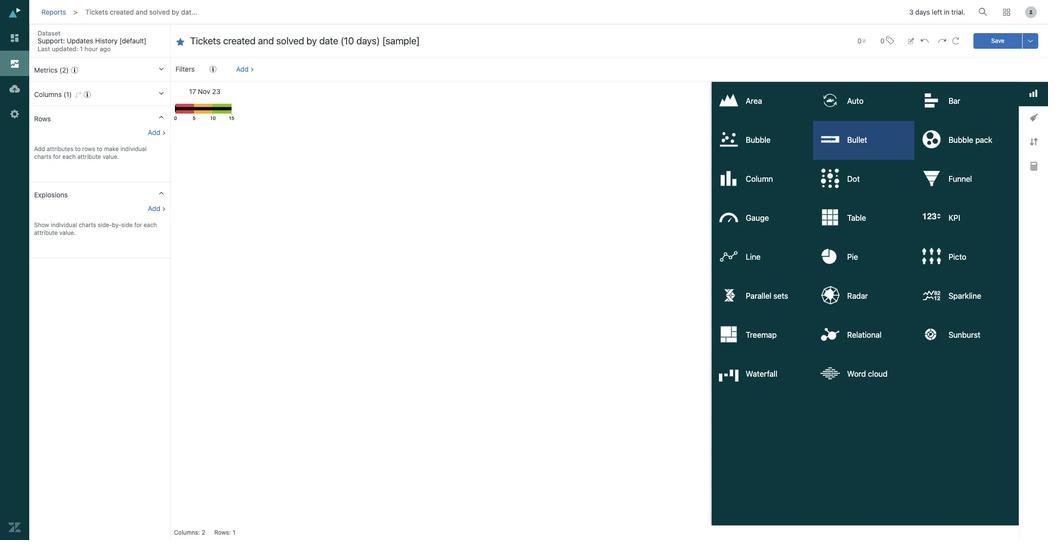 Task type: locate. For each thing, give the bounding box(es) containing it.
(1)
[[64, 90, 72, 99]]

1 horizontal spatial charts
[[79, 221, 96, 229]]

charts left the side-
[[79, 221, 96, 229]]

0 for 0 button
[[881, 36, 885, 45]]

0 horizontal spatial charts
[[34, 153, 52, 160]]

individual
[[120, 145, 147, 153], [51, 221, 77, 229]]

1 horizontal spatial 0
[[881, 36, 885, 45]]

charts
[[34, 153, 52, 160], [79, 221, 96, 229]]

word cloud
[[848, 370, 888, 379]]

attribute inside show individual charts side-by-side for each attribute value.
[[34, 229, 58, 237]]

sparkline
[[949, 292, 982, 301]]

None text field
[[190, 34, 838, 47]]

make
[[104, 145, 119, 153]]

graph image
[[1030, 90, 1038, 97]]

3 days left in trial.
[[910, 8, 966, 16]]

auto
[[848, 97, 864, 105]]

explosions
[[34, 191, 68, 199]]

1 horizontal spatial attribute
[[77, 153, 101, 160]]

1 vertical spatial charts
[[79, 221, 96, 229]]

0 right 0 popup button
[[881, 36, 885, 45]]

0 horizontal spatial bubble
[[746, 136, 771, 144]]

0 horizontal spatial value.
[[59, 229, 76, 237]]

pie
[[848, 253, 858, 261]]

for
[[53, 153, 61, 160], [134, 221, 142, 229]]

1 to from the left
[[75, 145, 81, 153]]

open in-app guide image right the (1)
[[84, 91, 91, 98]]

2 0 from the left
[[881, 36, 885, 45]]

value. down explosions on the top left
[[59, 229, 76, 237]]

arrow right14 image
[[162, 32, 171, 40]]

1 left the hour
[[80, 45, 83, 53]]

bubble for bubble
[[746, 136, 771, 144]]

0 horizontal spatial 0
[[858, 36, 862, 45]]

1 vertical spatial value.
[[59, 229, 76, 237]]

for down the attributes
[[53, 153, 61, 160]]

value. down make
[[103, 153, 119, 160]]

open in-app guide image
[[71, 67, 78, 74], [84, 91, 91, 98]]

1 horizontal spatial value.
[[103, 153, 119, 160]]

dat...
[[181, 8, 197, 16]]

to
[[75, 145, 81, 153], [97, 145, 102, 153]]

0 horizontal spatial to
[[75, 145, 81, 153]]

1 vertical spatial each
[[144, 221, 157, 229]]

each inside show individual charts side-by-side for each attribute value.
[[144, 221, 157, 229]]

treemap
[[746, 331, 777, 340]]

kpi
[[949, 214, 961, 222]]

1 0 from the left
[[858, 36, 862, 45]]

0 vertical spatial individual
[[120, 145, 147, 153]]

side
[[121, 221, 133, 229]]

filters
[[176, 65, 195, 73]]

charts inside "add attributes to rows to make individual charts for each attribute value."
[[34, 153, 52, 160]]

bubble left pack
[[949, 136, 974, 144]]

0 left 0 button
[[858, 36, 862, 45]]

add inside "add attributes to rows to make individual charts for each attribute value."
[[34, 145, 45, 153]]

funnel
[[949, 175, 973, 183]]

open in-app guide image right '(2)'
[[71, 67, 78, 74]]

bubble up column
[[746, 136, 771, 144]]

parallel sets
[[746, 292, 789, 301]]

updates
[[67, 37, 93, 45]]

bar
[[949, 97, 961, 105]]

attribute down show on the left top
[[34, 229, 58, 237]]

0 inside 0 popup button
[[858, 36, 862, 45]]

1
[[80, 45, 83, 53], [233, 529, 235, 536]]

line
[[746, 253, 761, 261]]

1 horizontal spatial each
[[144, 221, 157, 229]]

0 for 0 popup button
[[858, 36, 862, 45]]

combined shape image
[[1030, 114, 1038, 122]]

dataset support: updates history [default] last updated: 1 hour ago
[[38, 29, 146, 53]]

2
[[202, 529, 205, 536]]

individual inside "add attributes to rows to make individual charts for each attribute value."
[[120, 145, 147, 153]]

bubble pack
[[949, 136, 993, 144]]

dot
[[848, 175, 860, 183]]

0 vertical spatial attribute
[[77, 153, 101, 160]]

pack
[[976, 136, 993, 144]]

to left rows
[[75, 145, 81, 153]]

open in-app guide image
[[210, 66, 217, 73]]

add
[[236, 65, 249, 73], [148, 128, 160, 137], [34, 145, 45, 153], [148, 204, 160, 213]]

tickets created and solved by dat...
[[85, 8, 197, 16]]

attribute down rows
[[77, 153, 101, 160]]

charts down the attributes
[[34, 153, 52, 160]]

0 vertical spatial charts
[[34, 153, 52, 160]]

0 horizontal spatial attribute
[[34, 229, 58, 237]]

attributes
[[47, 145, 73, 153]]

metrics (2)
[[34, 66, 69, 74]]

0 horizontal spatial 1
[[80, 45, 83, 53]]

picto
[[949, 253, 967, 261]]

0 vertical spatial for
[[53, 153, 61, 160]]

save
[[992, 37, 1005, 44]]

0 horizontal spatial individual
[[51, 221, 77, 229]]

rows
[[82, 145, 95, 153]]

1 vertical spatial for
[[134, 221, 142, 229]]

dataset
[[38, 29, 60, 37]]

1 horizontal spatial for
[[134, 221, 142, 229]]

to right rows
[[97, 145, 102, 153]]

show
[[34, 221, 49, 229]]

columns
[[34, 90, 62, 99]]

gauge
[[746, 214, 769, 222]]

value. inside "add attributes to rows to make individual charts for each attribute value."
[[103, 153, 119, 160]]

save button
[[974, 33, 1023, 49]]

table
[[848, 214, 867, 222]]

1 vertical spatial open in-app guide image
[[84, 91, 91, 98]]

individual right show on the left top
[[51, 221, 77, 229]]

value. inside show individual charts side-by-side for each attribute value.
[[59, 229, 76, 237]]

reports image
[[8, 57, 21, 70]]

0 vertical spatial each
[[62, 153, 76, 160]]

0 horizontal spatial for
[[53, 153, 61, 160]]

hour
[[85, 45, 98, 53]]

bubble for bubble pack
[[949, 136, 974, 144]]

1 horizontal spatial 1
[[233, 529, 235, 536]]

for right side
[[134, 221, 142, 229]]

datasets image
[[8, 82, 21, 95]]

1 vertical spatial attribute
[[34, 229, 58, 237]]

each
[[62, 153, 76, 160], [144, 221, 157, 229]]

2 to from the left
[[97, 145, 102, 153]]

value.
[[103, 153, 119, 160], [59, 229, 76, 237]]

rows:
[[215, 529, 231, 536]]

nov
[[198, 87, 210, 96]]

0 inside 0 button
[[881, 36, 885, 45]]

individual right make
[[120, 145, 147, 153]]

0 vertical spatial value.
[[103, 153, 119, 160]]

0 vertical spatial 1
[[80, 45, 83, 53]]

each right side
[[144, 221, 157, 229]]

1 horizontal spatial to
[[97, 145, 102, 153]]

each down the attributes
[[62, 153, 76, 160]]

support:
[[38, 37, 65, 45]]

0 vertical spatial open in-app guide image
[[71, 67, 78, 74]]

history
[[95, 37, 118, 45]]

1 horizontal spatial individual
[[120, 145, 147, 153]]

0 horizontal spatial each
[[62, 153, 76, 160]]

2 bubble from the left
[[949, 136, 974, 144]]

attribute
[[77, 153, 101, 160], [34, 229, 58, 237]]

0 button
[[854, 31, 871, 50]]

bubble
[[746, 136, 771, 144], [949, 136, 974, 144]]

0
[[858, 36, 862, 45], [881, 36, 885, 45]]

1 vertical spatial individual
[[51, 221, 77, 229]]

for inside "add attributes to rows to make individual charts for each attribute value."
[[53, 153, 61, 160]]

rows: 1
[[215, 529, 235, 536]]

1 right the rows:
[[233, 529, 235, 536]]

17 nov 23
[[189, 87, 220, 96]]

1 bubble from the left
[[746, 136, 771, 144]]

tickets
[[85, 8, 108, 16]]

days
[[916, 8, 930, 16]]

1 horizontal spatial bubble
[[949, 136, 974, 144]]



Task type: vqa. For each thing, say whether or not it's contained in the screenshot.
Auto
yes



Task type: describe. For each thing, give the bounding box(es) containing it.
rows
[[34, 115, 51, 123]]

show individual charts side-by-side for each attribute value.
[[34, 221, 157, 237]]

updated:
[[52, 45, 78, 53]]

1 inside 'dataset support: updates history [default] last updated: 1 hour ago'
[[80, 45, 83, 53]]

column
[[746, 175, 773, 183]]

parallel
[[746, 292, 772, 301]]

columns:
[[174, 529, 200, 536]]

0 horizontal spatial open in-app guide image
[[71, 67, 78, 74]]

charts inside show individual charts side-by-side for each attribute value.
[[79, 221, 96, 229]]

sunburst
[[949, 331, 981, 340]]

solved
[[149, 8, 170, 16]]

relational
[[848, 331, 882, 340]]

calc image
[[1031, 162, 1038, 171]]

and
[[136, 8, 148, 16]]

1 horizontal spatial open in-app guide image
[[84, 91, 91, 98]]

3
[[910, 8, 914, 16]]

trial.
[[952, 8, 966, 16]]

ago
[[100, 45, 111, 53]]

dashboard image
[[8, 32, 21, 44]]

zendesk products image
[[1004, 9, 1011, 16]]

left
[[932, 8, 943, 16]]

waterfall
[[746, 370, 778, 379]]

last
[[38, 45, 50, 53]]

bullet
[[848, 136, 868, 144]]

metrics
[[34, 66, 58, 74]]

area
[[746, 97, 762, 105]]

zendesk image
[[8, 521, 21, 534]]

cloud
[[868, 370, 888, 379]]

(2)
[[60, 66, 69, 74]]

created
[[110, 8, 134, 16]]

add attributes to rows to make individual charts for each attribute value.
[[34, 145, 147, 160]]

admin image
[[8, 108, 21, 120]]

0 button
[[876, 30, 899, 51]]

individual inside show individual charts side-by-side for each attribute value.
[[51, 221, 77, 229]]

arrows image
[[1030, 138, 1038, 146]]

reports
[[41, 8, 66, 16]]

columns (1)
[[34, 90, 72, 99]]

side-
[[98, 221, 112, 229]]

save group
[[974, 33, 1039, 49]]

for inside show individual charts side-by-side for each attribute value.
[[134, 221, 142, 229]]

23
[[212, 87, 220, 96]]

17
[[189, 87, 196, 96]]

each inside "add attributes to rows to make individual charts for each attribute value."
[[62, 153, 76, 160]]

attribute inside "add attributes to rows to make individual charts for each attribute value."
[[77, 153, 101, 160]]

radar
[[848, 292, 868, 301]]

by
[[172, 8, 179, 16]]

sets
[[774, 292, 789, 301]]

word
[[848, 370, 866, 379]]

columns: 2
[[174, 529, 205, 536]]

by-
[[112, 221, 121, 229]]

Search... field
[[981, 4, 991, 19]]

1 vertical spatial 1
[[233, 529, 235, 536]]

other options image
[[1027, 37, 1035, 45]]

[default]
[[120, 37, 146, 45]]

in
[[944, 8, 950, 16]]



